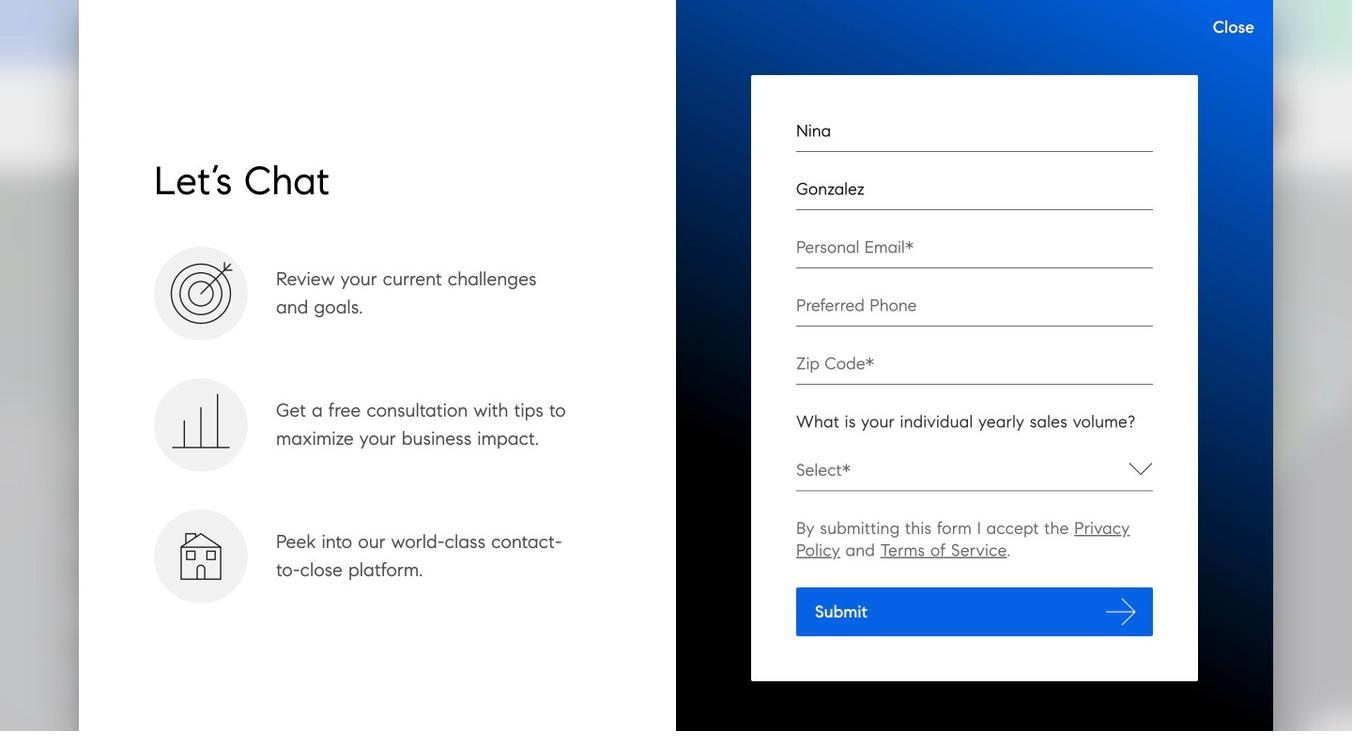 Task type: locate. For each thing, give the bounding box(es) containing it.
dialog
[[0, 0, 1352, 731]]

First Name text field
[[796, 121, 1153, 152]]

Personal Email text field
[[796, 238, 1153, 269]]



Task type: vqa. For each thing, say whether or not it's contained in the screenshot.
SARA DARBY IMAGE
no



Task type: describe. For each thing, give the bounding box(es) containing it.
Last Name text field
[[796, 179, 1153, 210]]

Zip Code text field
[[796, 354, 1153, 385]]

home page image
[[68, 108, 206, 127]]

Preferred Phone text field
[[796, 296, 1153, 327]]



